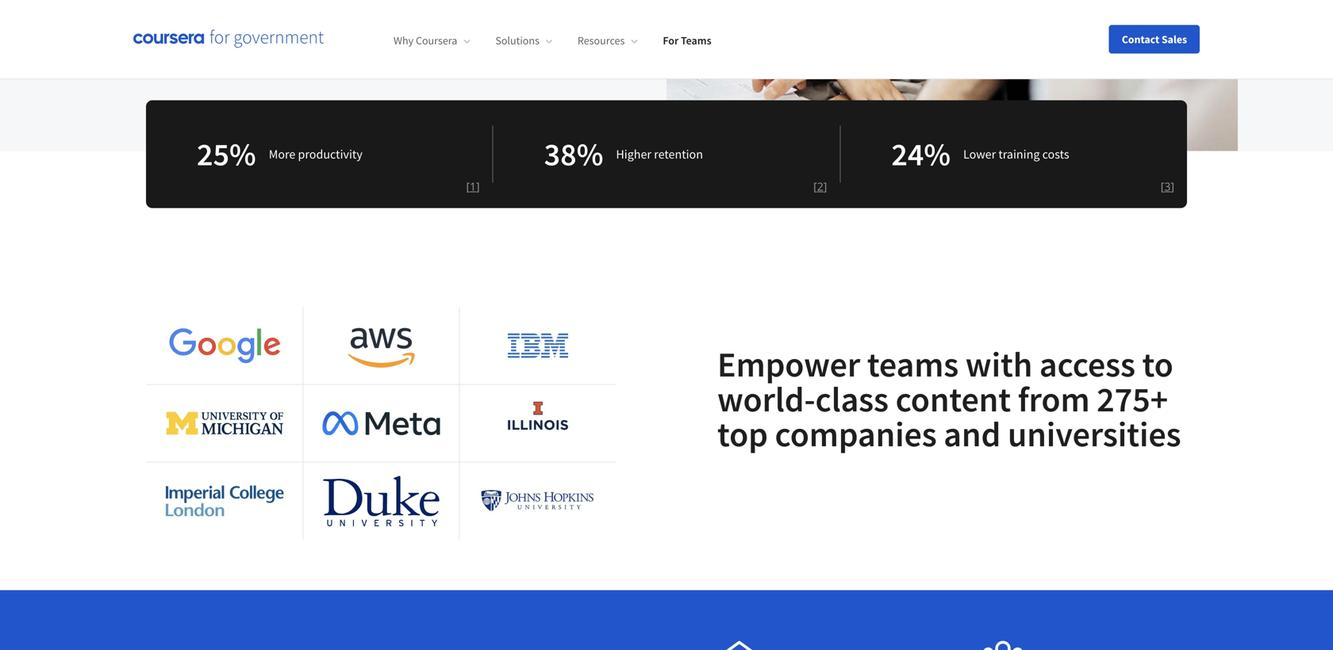 Task type: locate. For each thing, give the bounding box(es) containing it.
[ 1 ]
[[466, 179, 480, 194]]

teams
[[868, 343, 959, 387]]

empower
[[718, 343, 861, 387]]

2 horizontal spatial ]
[[1171, 179, 1175, 194]]

0 horizontal spatial [
[[466, 179, 470, 194]]

more
[[269, 147, 296, 162]]

companies
[[775, 412, 937, 457]]

]
[[476, 179, 480, 194], [824, 179, 827, 194], [1171, 179, 1175, 194]]

higher retention
[[616, 147, 703, 162]]

retention
[[654, 147, 703, 162]]

coursera
[[416, 34, 458, 48]]

1 ] from the left
[[476, 179, 480, 194]]

2 horizontal spatial [
[[1161, 179, 1165, 194]]

contact
[[1122, 32, 1160, 46]]

contact sales button
[[1110, 25, 1200, 54]]

3 ] from the left
[[1171, 179, 1175, 194]]

2 [ from the left
[[814, 179, 817, 194]]

day
[[401, 28, 424, 48]]

12
[[292, 28, 309, 48]]

[ for 38%
[[814, 179, 817, 194]]

meta logo image
[[323, 412, 440, 436]]

university of michigan image
[[166, 412, 284, 436]]

[ for 24%
[[1161, 179, 1165, 194]]

1
[[470, 179, 476, 194]]

with
[[966, 343, 1033, 387]]

2 ] from the left
[[824, 179, 827, 194]]

1 horizontal spatial ]
[[824, 179, 827, 194]]

[
[[466, 179, 470, 194], [814, 179, 817, 194], [1161, 179, 1165, 194]]

from
[[1018, 378, 1090, 422]]

productivity
[[298, 147, 363, 162]]

google image
[[166, 327, 284, 365]]

team icon image
[[978, 642, 1029, 651]]

resources link
[[578, 34, 638, 48]]

coursera for government image
[[133, 30, 324, 49]]

1 [ from the left
[[466, 179, 470, 194]]

training
[[999, 147, 1040, 162]]

class
[[816, 378, 889, 422]]

] for 25%
[[476, 179, 480, 194]]

$399
[[146, 28, 178, 48]]

aws image
[[348, 314, 415, 378]]

usd
[[181, 28, 210, 48]]

] for 38%
[[824, 179, 827, 194]]

solutions link
[[496, 34, 552, 48]]

why
[[394, 34, 414, 48]]

top
[[718, 412, 768, 457]]

0 horizontal spatial ]
[[476, 179, 480, 194]]

3 [ from the left
[[1161, 179, 1165, 194]]

solutions
[[496, 34, 540, 48]]

user
[[238, 28, 267, 48]]

lower
[[964, 147, 996, 162]]

access
[[1040, 343, 1136, 387]]

14-day refund guarantee
[[378, 28, 537, 48]]

for teams
[[663, 34, 712, 48]]

1 horizontal spatial [
[[814, 179, 817, 194]]

[ 3 ]
[[1161, 179, 1175, 194]]

guarantee
[[472, 28, 537, 48]]

duke university image
[[323, 476, 440, 527]]



Task type: vqa. For each thing, say whether or not it's contained in the screenshot.
Meta IMAGE
no



Task type: describe. For each thing, give the bounding box(es) containing it.
costs
[[1043, 147, 1070, 162]]

24%
[[892, 134, 951, 174]]

[ for 25%
[[466, 179, 470, 194]]

3
[[1165, 179, 1171, 194]]

refund
[[427, 28, 469, 48]]

$399 usd per user for 12 months
[[146, 28, 363, 48]]

per
[[212, 28, 235, 48]]

for teams link
[[663, 34, 712, 48]]

38%
[[544, 134, 604, 174]]

illinios image
[[506, 392, 570, 456]]

months
[[311, 28, 363, 48]]

to
[[1143, 343, 1174, 387]]

275+
[[1097, 378, 1169, 422]]

ibm leader logo image
[[506, 314, 570, 378]]

for
[[663, 34, 679, 48]]

lower training costs
[[964, 147, 1070, 162]]

25%
[[197, 134, 256, 174]]

and
[[944, 412, 1001, 457]]

teams
[[681, 34, 712, 48]]

] for 24%
[[1171, 179, 1175, 194]]

resources
[[578, 34, 625, 48]]

why coursera
[[394, 34, 458, 48]]

johns hopkins university logo image
[[479, 489, 597, 515]]

2
[[817, 179, 824, 194]]

imperial college london image
[[166, 486, 284, 517]]

more productivity
[[269, 147, 363, 162]]

universities
[[1008, 412, 1182, 457]]

contact sales
[[1122, 32, 1188, 46]]

why coursera link
[[394, 34, 470, 48]]

content
[[896, 378, 1011, 422]]

14-
[[381, 28, 401, 48]]

sales
[[1162, 32, 1188, 46]]

[ 2 ]
[[814, 179, 827, 194]]

world-
[[718, 378, 816, 422]]

in-demand skills image
[[718, 642, 762, 651]]

empower teams with access to world-class content from 275+ top companies and universities
[[718, 343, 1182, 457]]

for
[[270, 28, 290, 48]]

higher
[[616, 147, 652, 162]]



